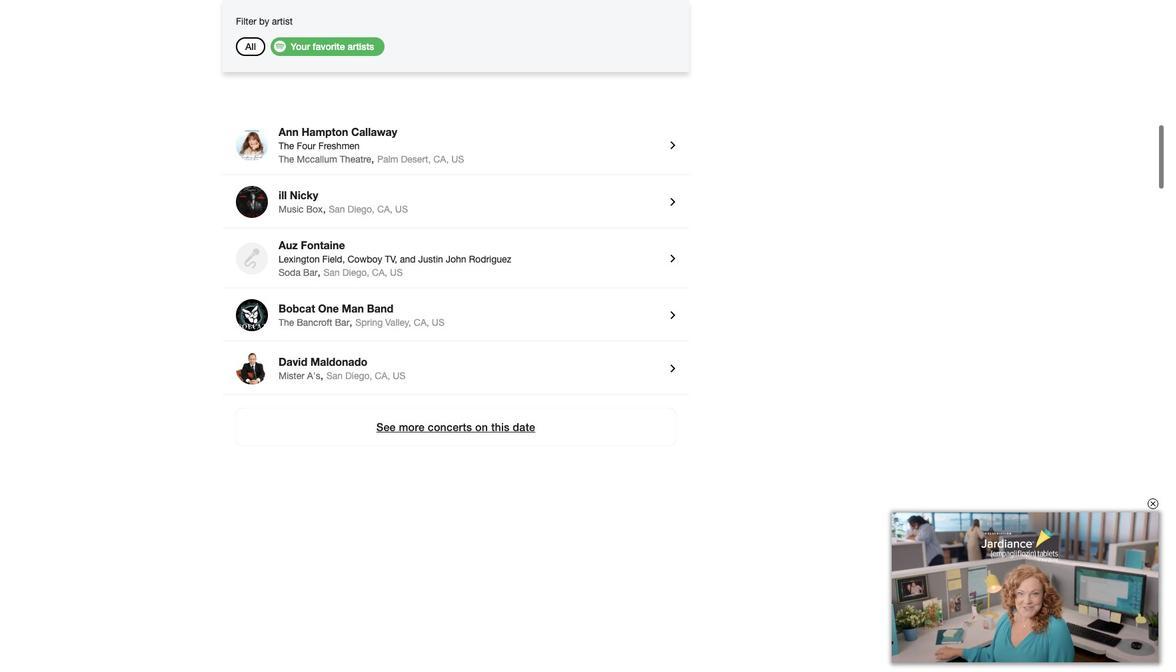 Task type: locate. For each thing, give the bounding box(es) containing it.
theatre
[[340, 154, 371, 165]]

2 vertical spatial the
[[279, 317, 294, 328]]

ca, inside the ill nicky music box , san diego, ca, us
[[377, 204, 393, 215]]

four
[[297, 141, 316, 151]]

san for maldonado
[[327, 371, 343, 381]]

the mccallum theatre link
[[279, 154, 371, 165]]

cowboy
[[348, 254, 382, 265]]

freshmen
[[319, 141, 360, 151]]

ann
[[279, 125, 299, 138]]

rodriguez
[[469, 254, 512, 265]]

diego, right box
[[348, 204, 375, 215]]

diego, down "maldonado"
[[345, 371, 372, 381]]

hampton
[[302, 125, 349, 138]]

us up auz fontaine lexington field, cowboy tv, and justin john rodriguez soda bar , san diego, ca, us
[[395, 204, 408, 215]]

ill
[[279, 189, 287, 201]]

ca, inside 'david maldonado mister a's , san diego, ca, us'
[[375, 371, 390, 381]]

1 horizontal spatial bar
[[335, 317, 350, 328]]

, down man
[[350, 316, 353, 328]]

1 vertical spatial bar
[[335, 317, 350, 328]]

ca, up see at left
[[375, 371, 390, 381]]

nicky
[[290, 189, 318, 201]]

0 vertical spatial the
[[279, 141, 294, 151]]

1 vertical spatial san
[[324, 267, 340, 278]]

ca, inside the ann hampton callaway the four freshmen the mccallum theatre , palm desert, ca, us
[[434, 154, 449, 165]]

san down the field,
[[324, 267, 340, 278]]

and
[[400, 254, 416, 265]]

lexington
[[279, 254, 320, 265]]

bancroft
[[297, 317, 333, 328]]

diego, for david maldonado
[[345, 371, 372, 381]]

2 vertical spatial diego,
[[345, 371, 372, 381]]

us up ill nicky link
[[452, 154, 464, 165]]

us down 'bobcat one man band' link
[[432, 317, 445, 328]]

john
[[446, 254, 467, 265]]

0 vertical spatial diego,
[[348, 204, 375, 215]]

ca,
[[434, 154, 449, 165], [377, 204, 393, 215], [372, 267, 388, 278], [414, 317, 429, 328], [375, 371, 390, 381]]

field,
[[322, 254, 345, 265]]

san inside 'david maldonado mister a's , san diego, ca, us'
[[327, 371, 343, 381]]

david maldonado link
[[279, 355, 660, 370]]

ill nicky link
[[279, 189, 660, 203]]

, inside auz fontaine lexington field, cowboy tv, and justin john rodriguez soda bar , san diego, ca, us
[[318, 266, 321, 278]]

us down "tv,"
[[390, 267, 403, 278]]

box
[[306, 204, 323, 215]]

mister a's link
[[279, 371, 321, 381]]

david maldonado mister a's , san diego, ca, us
[[279, 355, 406, 381]]

ill nicky live image
[[236, 186, 268, 218]]

san
[[329, 204, 345, 215], [324, 267, 340, 278], [327, 371, 343, 381]]

filter by artist
[[236, 16, 293, 27]]

, down the lexington on the left top
[[318, 266, 321, 278]]

ca, inside bobcat one man band the bancroft bar , spring valley, ca, us
[[414, 317, 429, 328]]

, down "maldonado"
[[321, 369, 324, 381]]

us
[[452, 154, 464, 165], [395, 204, 408, 215], [390, 267, 403, 278], [432, 317, 445, 328], [393, 371, 406, 381]]

0 vertical spatial san
[[329, 204, 345, 215]]

1 vertical spatial diego,
[[343, 267, 370, 278]]

us inside the ill nicky music box , san diego, ca, us
[[395, 204, 408, 215]]

diego, inside the ill nicky music box , san diego, ca, us
[[348, 204, 375, 215]]

diego,
[[348, 204, 375, 215], [343, 267, 370, 278], [345, 371, 372, 381]]

bobcat one man band link
[[279, 302, 660, 317]]

your
[[291, 41, 310, 52]]

bar down man
[[335, 317, 350, 328]]

3 the from the top
[[279, 317, 294, 328]]

diego, for ill nicky
[[348, 204, 375, 215]]

san down "maldonado"
[[327, 371, 343, 381]]

1 the from the top
[[279, 141, 294, 151]]

ca, right desert,
[[434, 154, 449, 165]]

bar
[[303, 267, 318, 278], [335, 317, 350, 328]]

more
[[399, 421, 425, 433]]

2 vertical spatial san
[[327, 371, 343, 381]]

palm
[[377, 154, 398, 165]]

1 vertical spatial the
[[279, 154, 294, 165]]

spring
[[356, 317, 383, 328]]

ca, up auz fontaine lexington field, cowboy tv, and justin john rodriguez soda bar , san diego, ca, us
[[377, 204, 393, 215]]

diego, inside 'david maldonado mister a's , san diego, ca, us'
[[345, 371, 372, 381]]

us inside bobcat one man band the bancroft bar , spring valley, ca, us
[[432, 317, 445, 328]]

san right box
[[329, 204, 345, 215]]

ann hampton callaway live image
[[236, 129, 268, 161]]

ca, down "tv,"
[[372, 267, 388, 278]]

by
[[259, 16, 269, 27]]

david maldonado live image
[[236, 353, 268, 385]]

soda bar link
[[279, 267, 318, 278]]

diego, down cowboy
[[343, 267, 370, 278]]

bar inside bobcat one man band the bancroft bar , spring valley, ca, us
[[335, 317, 350, 328]]

us up more
[[393, 371, 406, 381]]

all link
[[245, 41, 256, 52]]

us inside the ann hampton callaway the four freshmen the mccallum theatre , palm desert, ca, us
[[452, 154, 464, 165]]

favorite
[[313, 41, 345, 52]]

your favorite artists button
[[271, 37, 385, 56]]

all
[[245, 41, 256, 52]]

0 horizontal spatial bar
[[303, 267, 318, 278]]

the
[[279, 141, 294, 151], [279, 154, 294, 165], [279, 317, 294, 328]]

, right music in the top left of the page
[[323, 203, 326, 215]]

music box link
[[279, 204, 323, 215]]

san inside the ill nicky music box , san diego, ca, us
[[329, 204, 345, 215]]

artist
[[272, 16, 293, 27]]

, left 'palm'
[[371, 153, 374, 165]]

,
[[371, 153, 374, 165], [323, 203, 326, 215], [318, 266, 321, 278], [350, 316, 353, 328], [321, 369, 324, 381]]

auz fontaine lexington field, cowboy tv, and justin john rodriguez soda bar , san diego, ca, us
[[279, 239, 512, 278]]

0 vertical spatial bar
[[303, 267, 318, 278]]

maldonado
[[311, 355, 368, 368]]

ca, right valley, on the left top of page
[[414, 317, 429, 328]]

band
[[367, 302, 394, 315]]

bar down the lexington on the left top
[[303, 267, 318, 278]]

man
[[342, 302, 364, 315]]

auz
[[279, 239, 298, 251]]

callaway
[[351, 125, 397, 138]]



Task type: vqa. For each thing, say whether or not it's contained in the screenshot.
the Maldonado
yes



Task type: describe. For each thing, give the bounding box(es) containing it.
a's
[[307, 371, 321, 381]]

filter
[[236, 16, 257, 27]]

see more concerts on this date
[[377, 421, 536, 433]]

san inside auz fontaine lexington field, cowboy tv, and justin john rodriguez soda bar , san diego, ca, us
[[324, 267, 340, 278]]

bobcat one man band the bancroft bar , spring valley, ca, us
[[279, 302, 445, 328]]

us inside 'david maldonado mister a's , san diego, ca, us'
[[393, 371, 406, 381]]

the bancroft bar link
[[279, 317, 350, 328]]

, inside the ann hampton callaway the four freshmen the mccallum theatre , palm desert, ca, us
[[371, 153, 374, 165]]

artists
[[348, 41, 374, 52]]

justin
[[418, 254, 443, 265]]

desert,
[[401, 154, 431, 165]]

valley,
[[385, 317, 411, 328]]

diego, inside auz fontaine lexington field, cowboy tv, and justin john rodriguez soda bar , san diego, ca, us
[[343, 267, 370, 278]]

, inside bobcat one man band the bancroft bar , spring valley, ca, us
[[350, 316, 353, 328]]

david
[[279, 355, 308, 368]]

bobcat one man band live image
[[236, 299, 268, 331]]

ill nicky music box , san diego, ca, us
[[279, 189, 408, 215]]

ca, inside auz fontaine lexington field, cowboy tv, and justin john rodriguez soda bar , san diego, ca, us
[[372, 267, 388, 278]]

auz fontaine live image
[[236, 243, 268, 275]]

soda
[[279, 267, 301, 278]]

on
[[476, 421, 488, 433]]

2 the from the top
[[279, 154, 294, 165]]

san for nicky
[[329, 204, 345, 215]]

see more concerts on this date link
[[236, 409, 676, 446]]

us inside auz fontaine lexington field, cowboy tv, and justin john rodriguez soda bar , san diego, ca, us
[[390, 267, 403, 278]]

mister
[[279, 371, 305, 381]]

mccallum
[[297, 154, 337, 165]]

bobcat
[[279, 302, 315, 315]]

, inside 'david maldonado mister a's , san diego, ca, us'
[[321, 369, 324, 381]]

bar inside auz fontaine lexington field, cowboy tv, and justin john rodriguez soda bar , san diego, ca, us
[[303, 267, 318, 278]]

the inside bobcat one man band the bancroft bar , spring valley, ca, us
[[279, 317, 294, 328]]

, inside the ill nicky music box , san diego, ca, us
[[323, 203, 326, 215]]

one
[[318, 302, 339, 315]]

your favorite artists
[[291, 41, 374, 52]]

fontaine
[[301, 239, 345, 251]]

music
[[279, 204, 304, 215]]

see
[[377, 421, 396, 433]]

tv,
[[385, 254, 398, 265]]

concerts
[[428, 421, 472, 433]]

this
[[491, 421, 510, 433]]

date
[[513, 421, 536, 433]]

ann hampton callaway the four freshmen the mccallum theatre , palm desert, ca, us
[[279, 125, 464, 165]]



